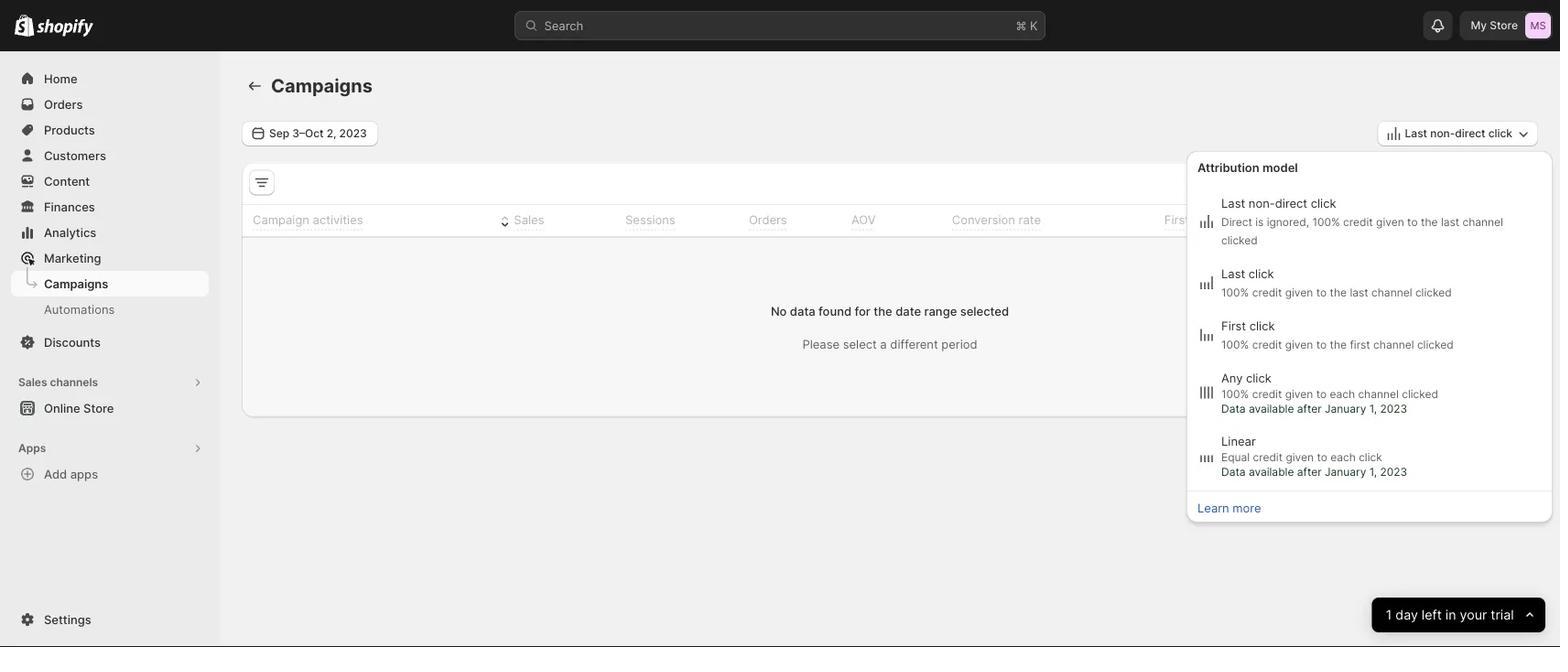Task type: locate. For each thing, give the bounding box(es) containing it.
1 vertical spatial last
[[1221, 196, 1245, 210]]

sessions button
[[604, 207, 678, 233]]

customers inside "button"
[[1466, 212, 1525, 227]]

finances
[[44, 200, 95, 214]]

store inside button
[[83, 401, 114, 415]]

finances link
[[11, 194, 209, 220]]

1 1, from the top
[[1369, 402, 1377, 416]]

learn more
[[1198, 501, 1261, 515]]

2 data from the top
[[1221, 466, 1246, 479]]

100% down direct
[[1221, 286, 1249, 299]]

campaign
[[253, 212, 309, 227]]

orders for orders button
[[749, 212, 787, 227]]

january inside linear equal credit given to each click data available after january 1, 2023
[[1325, 466, 1366, 479]]

0 vertical spatial after
[[1297, 402, 1322, 416]]

orders
[[44, 97, 83, 111], [749, 212, 787, 227]]

given up linear equal credit given to each click data available after january 1, 2023
[[1285, 388, 1313, 401]]

0 vertical spatial data
[[1221, 402, 1246, 416]]

data inside any click 100% credit given to each channel clicked data available after january 1, 2023
[[1221, 402, 1246, 416]]

menu
[[1192, 188, 1547, 485]]

0 vertical spatial last
[[1405, 127, 1427, 140]]

any click 100% credit given to each channel clicked data available after january 1, 2023
[[1221, 371, 1438, 416]]

last up first click 100% credit given to the first channel clicked
[[1350, 286, 1369, 299]]

no
[[771, 304, 787, 318]]

first time customers button
[[1143, 207, 1282, 233]]

last up direct
[[1221, 196, 1245, 210]]

store down sales channels button
[[83, 401, 114, 415]]

given right equal
[[1286, 451, 1314, 464]]

orders inside orders button
[[749, 212, 787, 227]]

given
[[1376, 215, 1404, 228], [1285, 286, 1313, 299], [1285, 338, 1313, 351], [1285, 388, 1313, 401], [1286, 451, 1314, 464]]

orders down the home
[[44, 97, 83, 111]]

1 vertical spatial each
[[1331, 451, 1356, 464]]

1 horizontal spatial customers
[[1466, 212, 1525, 227]]

after inside linear equal credit given to each click data available after january 1, 2023
[[1297, 466, 1322, 479]]

0 vertical spatial january
[[1325, 402, 1366, 416]]

direct
[[1455, 127, 1486, 140], [1275, 196, 1308, 210]]

sep 3–oct 2, 2023 button
[[242, 121, 378, 146]]

date
[[896, 304, 921, 318]]

given up first click 100% credit given to the first channel clicked
[[1285, 286, 1313, 299]]

1 vertical spatial after
[[1297, 466, 1322, 479]]

1 horizontal spatial non-
[[1430, 127, 1455, 140]]

to inside any click 100% credit given to each channel clicked data available after january 1, 2023
[[1316, 388, 1327, 401]]

2 1, from the top
[[1369, 466, 1377, 479]]

last down last non-direct click dropdown button
[[1441, 215, 1460, 228]]

content
[[44, 174, 90, 188]]

credit right equal
[[1253, 451, 1283, 464]]

conversion
[[952, 212, 1015, 227]]

2 vertical spatial 2023
[[1380, 466, 1407, 479]]

non- inside last non-direct click dropdown button
[[1430, 127, 1455, 140]]

1,
[[1369, 402, 1377, 416], [1369, 466, 1377, 479]]

100% down any
[[1221, 388, 1249, 401]]

1 january from the top
[[1325, 402, 1366, 416]]

0 horizontal spatial last
[[1350, 286, 1369, 299]]

credit up any click 100% credit given to each channel clicked data available after january 1, 2023
[[1252, 338, 1282, 351]]

the inside last non-direct click direct is ignored, 100% credit given to the last channel clicked
[[1421, 215, 1438, 228]]

0 vertical spatial available
[[1249, 402, 1294, 416]]

1 vertical spatial january
[[1325, 466, 1366, 479]]

discounts
[[44, 335, 101, 349]]

channel
[[1463, 215, 1503, 228], [1372, 286, 1412, 299], [1373, 338, 1414, 351], [1358, 388, 1399, 401]]

given inside linear equal credit given to each click data available after january 1, 2023
[[1286, 451, 1314, 464]]

0 vertical spatial store
[[1490, 19, 1518, 32]]

0 vertical spatial sales
[[514, 212, 544, 227]]

1 after from the top
[[1297, 402, 1322, 416]]

sessions
[[625, 212, 675, 227]]

orders link
[[11, 92, 209, 117]]

orders for orders link
[[44, 97, 83, 111]]

last
[[1405, 127, 1427, 140], [1221, 196, 1245, 210], [1221, 266, 1245, 281]]

0 horizontal spatial direct
[[1275, 196, 1308, 210]]

sep 3–oct 2, 2023
[[269, 127, 367, 140]]

campaigns up the 'automations'
[[44, 277, 108, 291]]

click inside any click 100% credit given to each channel clicked data available after january 1, 2023
[[1246, 371, 1272, 385]]

sales for sales channels
[[18, 376, 47, 389]]

0 vertical spatial direct
[[1455, 127, 1486, 140]]

credit inside linear equal credit given to each click data available after january 1, 2023
[[1253, 451, 1283, 464]]

100% inside the last click 100% credit given to the last channel clicked
[[1221, 286, 1249, 299]]

january inside any click 100% credit given to each channel clicked data available after january 1, 2023
[[1325, 402, 1366, 416]]

the inside first click 100% credit given to the first channel clicked
[[1330, 338, 1347, 351]]

model
[[1262, 160, 1298, 174]]

0 vertical spatial non-
[[1430, 127, 1455, 140]]

range
[[924, 304, 957, 318]]

last up returning
[[1405, 127, 1427, 140]]

last
[[1441, 215, 1460, 228], [1350, 286, 1369, 299]]

available
[[1249, 402, 1294, 416], [1249, 466, 1294, 479]]

100% inside first click 100% credit given to the first channel clicked
[[1221, 338, 1249, 351]]

1 day left in your trial button
[[1372, 598, 1545, 633]]

1, inside any click 100% credit given to each channel clicked data available after january 1, 2023
[[1369, 402, 1377, 416]]

store right my
[[1490, 19, 1518, 32]]

non- for last non-direct click
[[1430, 127, 1455, 140]]

direct inside last non-direct click direct is ignored, 100% credit given to the last channel clicked
[[1275, 196, 1308, 210]]

1 data from the top
[[1221, 402, 1246, 416]]

0 horizontal spatial first
[[1164, 212, 1189, 227]]

first inside first click 100% credit given to the first channel clicked
[[1221, 319, 1246, 333]]

1 horizontal spatial sales
[[514, 212, 544, 227]]

0 horizontal spatial orders
[[44, 97, 83, 111]]

0 horizontal spatial sales
[[18, 376, 47, 389]]

1 available from the top
[[1249, 402, 1294, 416]]

0 vertical spatial 1,
[[1369, 402, 1377, 416]]

each down any click 100% credit given to each channel clicked data available after january 1, 2023
[[1331, 451, 1356, 464]]

settings
[[44, 613, 91, 627]]

1 horizontal spatial store
[[1490, 19, 1518, 32]]

1 vertical spatial sales
[[18, 376, 47, 389]]

given inside the last click 100% credit given to the last channel clicked
[[1285, 286, 1313, 299]]

shopify image
[[15, 14, 34, 36]]

customers
[[1220, 212, 1279, 227], [1466, 212, 1525, 227]]

100% for any click
[[1221, 388, 1249, 401]]

after down any click 100% credit given to each channel clicked data available after january 1, 2023
[[1297, 466, 1322, 479]]

january down any click 100% credit given to each channel clicked data available after january 1, 2023
[[1325, 466, 1366, 479]]

⌘ k
[[1016, 18, 1038, 33]]

campaigns
[[271, 75, 373, 97], [44, 277, 108, 291]]

1 horizontal spatial direct
[[1455, 127, 1486, 140]]

online store button
[[0, 396, 220, 421]]

direct up returning customers
[[1455, 127, 1486, 140]]

1 vertical spatial direct
[[1275, 196, 1308, 210]]

products link
[[11, 117, 209, 143]]

1 horizontal spatial last
[[1441, 215, 1460, 228]]

january up linear equal credit given to each click data available after january 1, 2023
[[1325, 402, 1366, 416]]

first left time
[[1164, 212, 1189, 227]]

available up linear on the right bottom
[[1249, 402, 1294, 416]]

1 horizontal spatial orders
[[749, 212, 787, 227]]

sales
[[514, 212, 544, 227], [18, 376, 47, 389]]

2 after from the top
[[1297, 466, 1322, 479]]

marketing
[[44, 251, 101, 265]]

products
[[44, 123, 95, 137]]

1 vertical spatial non-
[[1249, 196, 1275, 210]]

2 vertical spatial last
[[1221, 266, 1245, 281]]

2 customers from the left
[[1466, 212, 1525, 227]]

last inside last non-direct click direct is ignored, 100% credit given to the last channel clicked
[[1221, 196, 1245, 210]]

last inside the last click 100% credit given to the last channel clicked
[[1221, 266, 1245, 281]]

1 day left in your trial
[[1386, 607, 1514, 623]]

0 vertical spatial each
[[1330, 388, 1355, 401]]

analytics link
[[11, 220, 209, 245]]

data down equal
[[1221, 466, 1246, 479]]

channel inside last non-direct click direct is ignored, 100% credit given to the last channel clicked
[[1463, 215, 1503, 228]]

to for any click
[[1316, 388, 1327, 401]]

1 vertical spatial 1,
[[1369, 466, 1377, 479]]

given inside any click 100% credit given to each channel clicked data available after january 1, 2023
[[1285, 388, 1313, 401]]

last for last non-direct click
[[1221, 196, 1245, 210]]

to inside last non-direct click direct is ignored, 100% credit given to the last channel clicked
[[1407, 215, 1418, 228]]

sales for sales
[[514, 212, 544, 227]]

click inside dropdown button
[[1488, 127, 1513, 140]]

last down direct
[[1221, 266, 1245, 281]]

to
[[1407, 215, 1418, 228], [1316, 286, 1327, 299], [1316, 338, 1327, 351], [1316, 388, 1327, 401], [1317, 451, 1327, 464]]

2023 inside any click 100% credit given to each channel clicked data available after january 1, 2023
[[1380, 402, 1407, 416]]

0 vertical spatial last
[[1441, 215, 1460, 228]]

apps
[[18, 442, 46, 455]]

100% inside last non-direct click direct is ignored, 100% credit given to the last channel clicked
[[1312, 215, 1340, 228]]

after up linear equal credit given to each click data available after january 1, 2023
[[1297, 402, 1322, 416]]

orders inside orders link
[[44, 97, 83, 111]]

0 vertical spatial campaigns
[[271, 75, 373, 97]]

given inside first click 100% credit given to the first channel clicked
[[1285, 338, 1313, 351]]

2 january from the top
[[1325, 466, 1366, 479]]

my store
[[1471, 19, 1518, 32]]

1 horizontal spatial campaigns
[[271, 75, 373, 97]]

credit up linear on the right bottom
[[1252, 388, 1282, 401]]

1 vertical spatial store
[[83, 401, 114, 415]]

100% inside any click 100% credit given to each channel clicked data available after january 1, 2023
[[1221, 388, 1249, 401]]

online store link
[[11, 396, 209, 421]]

1 horizontal spatial first
[[1221, 319, 1246, 333]]

1 vertical spatial data
[[1221, 466, 1246, 479]]

non- up returning
[[1430, 127, 1455, 140]]

the inside the last click 100% credit given to the last channel clicked
[[1330, 286, 1347, 299]]

to for last click
[[1316, 286, 1327, 299]]

non- up is at right top
[[1249, 196, 1275, 210]]

0 vertical spatial orders
[[44, 97, 83, 111]]

is
[[1255, 215, 1264, 228]]

100% up any
[[1221, 338, 1249, 351]]

given for any click
[[1285, 388, 1313, 401]]

available down equal
[[1249, 466, 1294, 479]]

1 vertical spatial available
[[1249, 466, 1294, 479]]

0 horizontal spatial non-
[[1249, 196, 1275, 210]]

data down any
[[1221, 402, 1246, 416]]

credit inside the last click 100% credit given to the last channel clicked
[[1252, 286, 1282, 299]]

100%
[[1312, 215, 1340, 228], [1221, 286, 1249, 299], [1221, 338, 1249, 351], [1221, 388, 1249, 401]]

first
[[1164, 212, 1189, 227], [1221, 319, 1246, 333]]

non-
[[1430, 127, 1455, 140], [1249, 196, 1275, 210]]

last inside dropdown button
[[1405, 127, 1427, 140]]

2 available from the top
[[1249, 466, 1294, 479]]

last non-direct click button
[[1378, 121, 1538, 146]]

store for my store
[[1490, 19, 1518, 32]]

0 vertical spatial 2023
[[339, 127, 367, 140]]

data
[[790, 304, 815, 318]]

credit inside any click 100% credit given to each channel clicked data available after january 1, 2023
[[1252, 388, 1282, 401]]

1, down any click 100% credit given to each channel clicked data available after january 1, 2023
[[1369, 466, 1377, 479]]

last inside the last click 100% credit given to the last channel clicked
[[1350, 286, 1369, 299]]

automations
[[44, 302, 115, 316]]

1, down 'first'
[[1369, 402, 1377, 416]]

1 vertical spatial orders
[[749, 212, 787, 227]]

given left returning
[[1376, 215, 1404, 228]]

direct up 'ignored,'
[[1275, 196, 1308, 210]]

each down 'first'
[[1330, 388, 1355, 401]]

1 vertical spatial 2023
[[1380, 402, 1407, 416]]

credit inside first click 100% credit given to the first channel clicked
[[1252, 338, 1282, 351]]

direct inside dropdown button
[[1455, 127, 1486, 140]]

clicked
[[1221, 233, 1258, 247], [1415, 286, 1452, 299], [1417, 338, 1454, 351], [1402, 388, 1438, 401]]

100% for first click
[[1221, 338, 1249, 351]]

100% right 'ignored,'
[[1312, 215, 1340, 228]]

returning
[[1409, 212, 1463, 227]]

selected
[[960, 304, 1009, 318]]

campaigns up sep 3–oct 2, 2023
[[271, 75, 373, 97]]

day
[[1396, 607, 1418, 623]]

0 vertical spatial first
[[1164, 212, 1189, 227]]

1 customers from the left
[[1220, 212, 1279, 227]]

credit
[[1343, 215, 1373, 228], [1252, 286, 1282, 299], [1252, 338, 1282, 351], [1252, 388, 1282, 401], [1253, 451, 1283, 464]]

attribution
[[1198, 160, 1260, 174]]

orders left aov button
[[749, 212, 787, 227]]

2023 inside dropdown button
[[339, 127, 367, 140]]

non- inside last non-direct click direct is ignored, 100% credit given to the last channel clicked
[[1249, 196, 1275, 210]]

first up any
[[1221, 319, 1246, 333]]

first inside first time customers button
[[1164, 212, 1189, 227]]

credit up the last click 100% credit given to the last channel clicked
[[1343, 215, 1373, 228]]

no data found for the date range selected
[[771, 304, 1009, 318]]

⌘
[[1016, 18, 1027, 33]]

direct
[[1221, 215, 1252, 228]]

click
[[1488, 127, 1513, 140], [1311, 196, 1336, 210], [1249, 266, 1274, 281], [1250, 319, 1275, 333], [1246, 371, 1272, 385], [1359, 451, 1382, 464]]

0 horizontal spatial store
[[83, 401, 114, 415]]

credit for any click
[[1252, 388, 1282, 401]]

customers link
[[11, 143, 209, 168]]

credit down is at right top
[[1252, 286, 1282, 299]]

1 vertical spatial first
[[1221, 319, 1246, 333]]

given up any click 100% credit given to each channel clicked data available after january 1, 2023
[[1285, 338, 1313, 351]]

analytics
[[44, 225, 96, 239]]

1 vertical spatial campaigns
[[44, 277, 108, 291]]

my
[[1471, 19, 1487, 32]]

0 horizontal spatial customers
[[1220, 212, 1279, 227]]

to inside first click 100% credit given to the first channel clicked
[[1316, 338, 1327, 351]]

direct for last non-direct click
[[1455, 127, 1486, 140]]

online store
[[44, 401, 114, 415]]

1 vertical spatial last
[[1350, 286, 1369, 299]]

period
[[942, 337, 977, 351]]

non- for last non-direct click direct is ignored, 100% credit given to the last channel clicked
[[1249, 196, 1275, 210]]

to inside the last click 100% credit given to the last channel clicked
[[1316, 286, 1327, 299]]



Task type: describe. For each thing, give the bounding box(es) containing it.
returning customers
[[1409, 212, 1525, 227]]

channel inside first click 100% credit given to the first channel clicked
[[1373, 338, 1414, 351]]

my store image
[[1525, 13, 1551, 38]]

search
[[544, 18, 583, 33]]

apps
[[70, 467, 98, 481]]

credit for first click
[[1252, 338, 1282, 351]]

given for last click
[[1285, 286, 1313, 299]]

select
[[843, 337, 877, 351]]

please select a different period
[[802, 337, 977, 351]]

click inside the last click 100% credit given to the last channel clicked
[[1249, 266, 1274, 281]]

first time customers
[[1164, 212, 1279, 227]]

clicked inside first click 100% credit given to the first channel clicked
[[1417, 338, 1454, 351]]

credit inside last non-direct click direct is ignored, 100% credit given to the last channel clicked
[[1343, 215, 1373, 228]]

returning customers button
[[1388, 207, 1528, 233]]

settings link
[[11, 607, 209, 633]]

marketing link
[[11, 245, 209, 271]]

activities
[[313, 212, 363, 227]]

different
[[890, 337, 938, 351]]

store for online store
[[83, 401, 114, 415]]

1, inside linear equal credit given to each click data available after january 1, 2023
[[1369, 466, 1377, 479]]

aov
[[851, 212, 876, 227]]

campaign activities
[[253, 212, 363, 227]]

add apps
[[44, 467, 98, 481]]

first for first time customers
[[1164, 212, 1189, 227]]

first for first click 100% credit given to the first channel clicked
[[1221, 319, 1246, 333]]

first
[[1350, 338, 1370, 351]]

3–oct
[[292, 127, 324, 140]]

orders button
[[728, 207, 790, 233]]

sales button
[[493, 207, 547, 233]]

last non-direct click
[[1405, 127, 1513, 140]]

learn more link
[[1198, 501, 1261, 515]]

available inside any click 100% credit given to each channel clicked data available after january 1, 2023
[[1249, 402, 1294, 416]]

clicked inside any click 100% credit given to each channel clicked data available after january 1, 2023
[[1402, 388, 1438, 401]]

content link
[[11, 168, 209, 194]]

any
[[1221, 371, 1243, 385]]

2,
[[327, 127, 336, 140]]

please
[[802, 337, 840, 351]]

home
[[44, 71, 77, 86]]

linear equal credit given to each click data available after january 1, 2023
[[1221, 434, 1407, 479]]

time
[[1193, 212, 1217, 227]]

credit for last click
[[1252, 286, 1282, 299]]

ignored,
[[1267, 215, 1309, 228]]

customers inside button
[[1220, 212, 1279, 227]]

online
[[44, 401, 80, 415]]

shopify image
[[37, 19, 94, 37]]

in
[[1446, 607, 1456, 623]]

to for first click
[[1316, 338, 1327, 351]]

last for last click
[[1221, 266, 1245, 281]]

direct for last non-direct click direct is ignored, 100% credit given to the last channel clicked
[[1275, 196, 1308, 210]]

clicked inside last non-direct click direct is ignored, 100% credit given to the last channel clicked
[[1221, 233, 1258, 247]]

aov button
[[830, 207, 878, 233]]

given inside last non-direct click direct is ignored, 100% credit given to the last channel clicked
[[1376, 215, 1404, 228]]

clicked inside the last click 100% credit given to the last channel clicked
[[1415, 286, 1452, 299]]

home link
[[11, 66, 209, 92]]

add
[[44, 467, 67, 481]]

automations link
[[11, 297, 209, 322]]

k
[[1030, 18, 1038, 33]]

first click 100% credit given to the first channel clicked
[[1221, 319, 1454, 351]]

equal
[[1221, 451, 1250, 464]]

0 horizontal spatial campaigns
[[44, 277, 108, 291]]

trial
[[1491, 607, 1514, 623]]

found
[[819, 304, 852, 318]]

data inside linear equal credit given to each click data available after january 1, 2023
[[1221, 466, 1246, 479]]

sep
[[269, 127, 289, 140]]

1
[[1386, 607, 1392, 623]]

your
[[1460, 607, 1487, 623]]

sales channels button
[[11, 370, 209, 396]]

menu containing last non-direct click
[[1192, 188, 1547, 485]]

last inside last non-direct click direct is ignored, 100% credit given to the last channel clicked
[[1441, 215, 1460, 228]]

last click 100% credit given to the last channel clicked
[[1221, 266, 1452, 299]]

more
[[1233, 501, 1261, 515]]

discounts link
[[11, 330, 209, 355]]

apps button
[[11, 436, 209, 461]]

channel inside any click 100% credit given to each channel clicked data available after january 1, 2023
[[1358, 388, 1399, 401]]

left
[[1422, 607, 1442, 623]]

available inside linear equal credit given to each click data available after january 1, 2023
[[1249, 466, 1294, 479]]

attribution model
[[1198, 160, 1298, 174]]

channels
[[50, 376, 98, 389]]

2023 inside linear equal credit given to each click data available after january 1, 2023
[[1380, 466, 1407, 479]]

click inside linear equal credit given to each click data available after january 1, 2023
[[1359, 451, 1382, 464]]

channel inside the last click 100% credit given to the last channel clicked
[[1372, 286, 1412, 299]]

add apps button
[[11, 461, 209, 487]]

conversion rate
[[952, 212, 1041, 227]]

rate
[[1019, 212, 1041, 227]]

each inside linear equal credit given to each click data available after january 1, 2023
[[1331, 451, 1356, 464]]

to inside linear equal credit given to each click data available after january 1, 2023
[[1317, 451, 1327, 464]]

100% for last click
[[1221, 286, 1249, 299]]

sales channels
[[18, 376, 98, 389]]

for
[[855, 304, 871, 318]]

given for first click
[[1285, 338, 1313, 351]]

linear
[[1221, 434, 1256, 448]]

each inside any click 100% credit given to each channel clicked data available after january 1, 2023
[[1330, 388, 1355, 401]]

click inside first click 100% credit given to the first channel clicked
[[1250, 319, 1275, 333]]

customers
[[44, 148, 106, 163]]

last non-direct click direct is ignored, 100% credit given to the last channel clicked
[[1221, 196, 1503, 247]]

learn
[[1198, 501, 1229, 515]]

click inside last non-direct click direct is ignored, 100% credit given to the last channel clicked
[[1311, 196, 1336, 210]]

after inside any click 100% credit given to each channel clicked data available after january 1, 2023
[[1297, 402, 1322, 416]]



Task type: vqa. For each thing, say whether or not it's contained in the screenshot.


